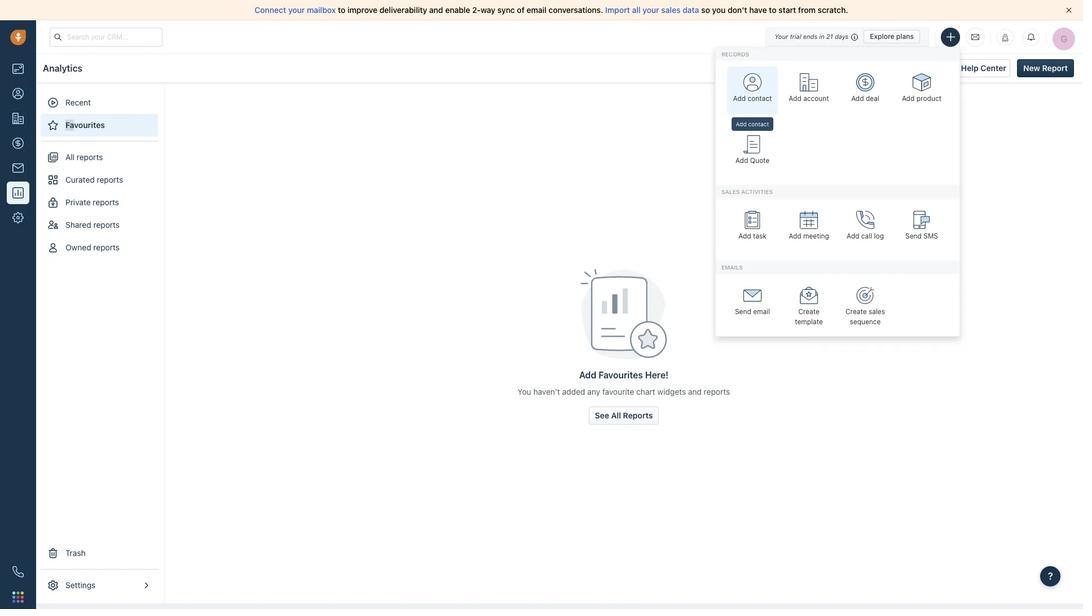 Task type: describe. For each thing, give the bounding box(es) containing it.
ends
[[804, 33, 818, 40]]

add meeting
[[789, 232, 830, 241]]

phone element
[[7, 561, 29, 584]]

sequence
[[850, 318, 881, 326]]

deliverability
[[380, 5, 427, 15]]

add call log link
[[840, 204, 891, 252]]

send email image
[[972, 32, 980, 42]]

what's new image
[[1002, 34, 1010, 41]]

quote
[[751, 156, 770, 165]]

sales activities
[[722, 188, 773, 195]]

connect your mailbox link
[[255, 5, 338, 15]]

activities
[[742, 188, 773, 195]]

conversations.
[[549, 5, 604, 15]]

create for create template
[[799, 308, 820, 316]]

of
[[517, 5, 525, 15]]

sales
[[722, 188, 740, 195]]

add meeting link
[[784, 204, 835, 252]]

sync
[[498, 5, 515, 15]]

0 vertical spatial sales
[[662, 5, 681, 15]]

menu containing add contact
[[716, 47, 961, 337]]

send email
[[735, 308, 771, 316]]

add for add call log link
[[847, 232, 860, 241]]

call
[[862, 232, 873, 241]]

from
[[799, 5, 816, 15]]

explore plans link
[[864, 30, 921, 43]]

add for add task link
[[739, 232, 752, 241]]

import
[[606, 5, 630, 15]]

contact inside menu
[[748, 94, 772, 103]]

send for send email
[[735, 308, 752, 316]]

contact inside tooltip
[[749, 121, 769, 127]]

meeting
[[804, 232, 830, 241]]

add for add contact link
[[734, 94, 746, 103]]

add for add deal link
[[852, 94, 865, 103]]

data
[[683, 5, 700, 15]]

way
[[481, 5, 496, 15]]

add product
[[903, 94, 942, 103]]

send sms link
[[897, 204, 948, 252]]

records
[[722, 51, 750, 57]]

send sms
[[906, 232, 939, 241]]

trial
[[790, 33, 802, 40]]

don't
[[728, 5, 748, 15]]

freshworks switcher image
[[12, 592, 24, 603]]

add contact inside menu
[[734, 94, 772, 103]]

you
[[713, 5, 726, 15]]

add task link
[[728, 204, 778, 252]]

add for add meeting 'link'
[[789, 232, 802, 241]]

send for send sms
[[906, 232, 922, 241]]

add inside the add contact tooltip
[[736, 121, 747, 127]]

enable
[[445, 5, 470, 15]]

send email link
[[728, 280, 778, 328]]

2 to from the left
[[769, 5, 777, 15]]

add account link
[[784, 66, 835, 114]]

add contact inside tooltip
[[736, 121, 769, 127]]



Task type: vqa. For each thing, say whether or not it's contained in the screenshot.
top at
no



Task type: locate. For each thing, give the bounding box(es) containing it.
add for add account link
[[789, 94, 802, 103]]

1 horizontal spatial email
[[754, 308, 771, 316]]

add left quote
[[736, 156, 749, 165]]

to right mailbox on the left top of page
[[338, 5, 346, 15]]

1 create from the left
[[799, 308, 820, 316]]

your right all
[[643, 5, 660, 15]]

sales inside create sales sequence
[[869, 308, 886, 316]]

0 horizontal spatial sales
[[662, 5, 681, 15]]

add deal
[[852, 94, 880, 103]]

0 vertical spatial contact
[[748, 94, 772, 103]]

send left sms at the right of the page
[[906, 232, 922, 241]]

add for add product link
[[903, 94, 915, 103]]

create template link
[[784, 280, 835, 328]]

1 horizontal spatial sales
[[869, 308, 886, 316]]

1 horizontal spatial create
[[846, 308, 867, 316]]

add left call
[[847, 232, 860, 241]]

create template
[[795, 308, 823, 326]]

emails
[[722, 264, 743, 271]]

create up template
[[799, 308, 820, 316]]

1 horizontal spatial your
[[643, 5, 660, 15]]

send down the emails
[[735, 308, 752, 316]]

add left account on the right of page
[[789, 94, 802, 103]]

add product link
[[897, 66, 948, 114]]

email right of
[[527, 5, 547, 15]]

0 horizontal spatial send
[[735, 308, 752, 316]]

1 your from the left
[[288, 5, 305, 15]]

add account
[[789, 94, 830, 103]]

1 vertical spatial contact
[[749, 121, 769, 127]]

create inside create template
[[799, 308, 820, 316]]

your trial ends in 21 days
[[775, 33, 849, 40]]

create sales sequence
[[846, 308, 886, 326]]

add left "meeting"
[[789, 232, 802, 241]]

add deal link
[[840, 66, 891, 114]]

add up add quote link
[[736, 121, 747, 127]]

to left start
[[769, 5, 777, 15]]

log
[[875, 232, 885, 241]]

create up sequence
[[846, 308, 867, 316]]

sales left 'data'
[[662, 5, 681, 15]]

2-
[[473, 5, 481, 15]]

0 horizontal spatial your
[[288, 5, 305, 15]]

create
[[799, 308, 820, 316], [846, 308, 867, 316]]

and
[[430, 5, 443, 15]]

phone image
[[12, 567, 24, 578]]

deal
[[866, 94, 880, 103]]

1 vertical spatial sales
[[869, 308, 886, 316]]

1 to from the left
[[338, 5, 346, 15]]

add contact up add quote link
[[736, 121, 769, 127]]

sales up sequence
[[869, 308, 886, 316]]

to
[[338, 5, 346, 15], [769, 5, 777, 15]]

add inside add account link
[[789, 94, 802, 103]]

your
[[775, 33, 789, 40]]

import all your sales data link
[[606, 5, 702, 15]]

template
[[795, 318, 823, 326]]

create for create sales sequence
[[846, 308, 867, 316]]

days
[[835, 33, 849, 40]]

add task
[[739, 232, 767, 241]]

send inside send sms link
[[906, 232, 922, 241]]

email
[[527, 5, 547, 15], [754, 308, 771, 316]]

add inside add task link
[[739, 232, 752, 241]]

your
[[288, 5, 305, 15], [643, 5, 660, 15]]

send
[[906, 232, 922, 241], [735, 308, 752, 316]]

add inside add deal link
[[852, 94, 865, 103]]

explore
[[871, 32, 895, 41]]

add left deal
[[852, 94, 865, 103]]

add contact
[[734, 94, 772, 103], [736, 121, 769, 127]]

product
[[917, 94, 942, 103]]

add quote link
[[728, 129, 778, 177]]

0 horizontal spatial email
[[527, 5, 547, 15]]

add up the add contact tooltip
[[734, 94, 746, 103]]

email left create template
[[754, 308, 771, 316]]

scratch.
[[818, 5, 849, 15]]

21
[[827, 33, 834, 40]]

1 vertical spatial email
[[754, 308, 771, 316]]

create inside create sales sequence
[[846, 308, 867, 316]]

have
[[750, 5, 767, 15]]

0 vertical spatial add contact
[[734, 94, 772, 103]]

start
[[779, 5, 797, 15]]

connect your mailbox to improve deliverability and enable 2-way sync of email conversations. import all your sales data so you don't have to start from scratch.
[[255, 5, 849, 15]]

add quote
[[736, 156, 770, 165]]

0 vertical spatial email
[[527, 5, 547, 15]]

add left product at right top
[[903, 94, 915, 103]]

close image
[[1067, 7, 1072, 13]]

contact
[[748, 94, 772, 103], [749, 121, 769, 127]]

add call log
[[847, 232, 885, 241]]

task
[[754, 232, 767, 241]]

add inside add quote link
[[736, 156, 749, 165]]

improve
[[348, 5, 378, 15]]

create sales sequence link
[[840, 280, 891, 328]]

add left task
[[739, 232, 752, 241]]

connect
[[255, 5, 286, 15]]

sms
[[924, 232, 939, 241]]

add contact link
[[728, 66, 778, 114]]

0 horizontal spatial to
[[338, 5, 346, 15]]

1 vertical spatial add contact
[[736, 121, 769, 127]]

2 your from the left
[[643, 5, 660, 15]]

sales
[[662, 5, 681, 15], [869, 308, 886, 316]]

so
[[702, 5, 711, 15]]

contact up the add contact tooltip
[[748, 94, 772, 103]]

email inside the send email link
[[754, 308, 771, 316]]

plans
[[897, 32, 914, 41]]

add inside add meeting 'link'
[[789, 232, 802, 241]]

add
[[734, 94, 746, 103], [789, 94, 802, 103], [852, 94, 865, 103], [903, 94, 915, 103], [736, 121, 747, 127], [736, 156, 749, 165], [739, 232, 752, 241], [789, 232, 802, 241], [847, 232, 860, 241]]

Search your CRM... text field
[[50, 27, 163, 47]]

in
[[820, 33, 825, 40]]

2 create from the left
[[846, 308, 867, 316]]

account
[[804, 94, 830, 103]]

add inside add call log link
[[847, 232, 860, 241]]

add inside add product link
[[903, 94, 915, 103]]

add inside add contact link
[[734, 94, 746, 103]]

explore plans
[[871, 32, 914, 41]]

1 horizontal spatial to
[[769, 5, 777, 15]]

all
[[632, 5, 641, 15]]

0 vertical spatial send
[[906, 232, 922, 241]]

0 horizontal spatial create
[[799, 308, 820, 316]]

menu
[[716, 47, 961, 337]]

mailbox
[[307, 5, 336, 15]]

add contact up the add contact tooltip
[[734, 94, 772, 103]]

add contact tooltip
[[732, 117, 774, 134]]

your left mailbox on the left top of page
[[288, 5, 305, 15]]

1 vertical spatial send
[[735, 308, 752, 316]]

1 horizontal spatial send
[[906, 232, 922, 241]]

contact up add quote link
[[749, 121, 769, 127]]



